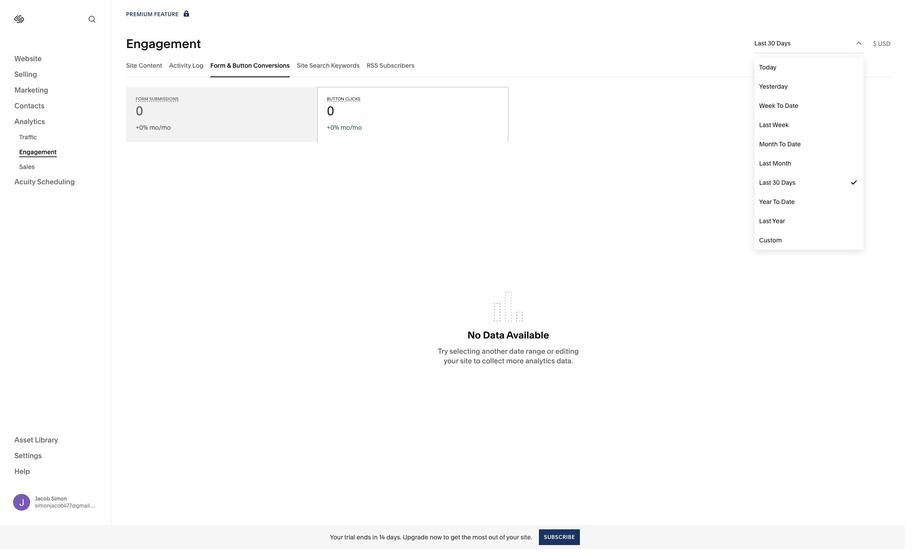 Task type: describe. For each thing, give the bounding box(es) containing it.
1 vertical spatial 30
[[773, 179, 781, 186]]

log
[[193, 61, 204, 69]]

premium feature
[[126, 11, 179, 17]]

settings
[[14, 451, 42, 460]]

of
[[500, 533, 505, 541]]

out
[[489, 533, 498, 541]]

button inside button clicks 0 0% mo/mo
[[327, 97, 345, 101]]

0 vertical spatial year
[[760, 198, 772, 206]]

1 vertical spatial days
[[782, 179, 796, 186]]

1 vertical spatial month
[[773, 159, 792, 167]]

try
[[438, 347, 448, 356]]

to for week
[[777, 102, 784, 110]]

form for button
[[211, 61, 226, 69]]

0% for button clicks 0 0% mo/mo
[[331, 124, 339, 131]]

help link
[[14, 466, 30, 476]]

last down week to date
[[760, 121, 772, 129]]

get
[[451, 533, 461, 541]]

date for year to date
[[782, 198, 796, 206]]

website link
[[14, 54, 97, 64]]

activity log button
[[169, 53, 204, 77]]

or
[[547, 347, 554, 356]]

engagement link
[[19, 145, 102, 159]]

selling
[[14, 70, 37, 79]]

$
[[874, 40, 877, 47]]

site
[[460, 356, 472, 365]]

your trial ends in 14 days. upgrade now to get the most out of your site.
[[330, 533, 533, 541]]

days inside button
[[777, 39, 791, 47]]

days.
[[387, 533, 402, 541]]

engagement inside engagement link
[[19, 148, 57, 156]]

selling link
[[14, 69, 97, 80]]

site search keywords
[[297, 61, 360, 69]]

data.
[[557, 356, 574, 365]]

acuity scheduling
[[14, 177, 75, 186]]

simon
[[51, 495, 67, 502]]

submissions
[[149, 97, 179, 101]]

site content
[[126, 61, 162, 69]]

traffic link
[[19, 130, 102, 145]]

another
[[482, 347, 508, 356]]

form for 0
[[136, 97, 148, 101]]

yesterday
[[760, 83, 788, 90]]

more
[[507, 356, 524, 365]]

0 for form submissions 0 0% mo/mo
[[136, 104, 143, 118]]

1 vertical spatial to
[[444, 533, 450, 541]]

to for year
[[774, 198, 780, 206]]

last up custom
[[760, 217, 772, 225]]

contacts
[[14, 101, 45, 110]]

site for site content
[[126, 61, 137, 69]]

button inside button
[[233, 61, 252, 69]]

last month
[[760, 159, 792, 167]]

search
[[310, 61, 330, 69]]

conversions
[[254, 61, 290, 69]]

month to date
[[760, 140, 802, 148]]

0% for form submissions 0 0% mo/mo
[[139, 124, 148, 131]]

week to date
[[760, 102, 799, 110]]

today
[[760, 63, 777, 71]]

form & button conversions button
[[211, 53, 290, 77]]

activity
[[169, 61, 191, 69]]

activity log
[[169, 61, 204, 69]]

upgrade
[[403, 533, 429, 541]]

marketing link
[[14, 85, 97, 96]]

traffic
[[19, 133, 37, 141]]

jacob simon simonjacob477@gmail.com
[[35, 495, 102, 509]]

now
[[430, 533, 442, 541]]

last inside button
[[755, 39, 767, 47]]

1 vertical spatial year
[[773, 217, 786, 225]]

collect
[[482, 356, 505, 365]]

to inside try selecting another date range or editing your site to collect more analytics data.
[[474, 356, 481, 365]]

available
[[507, 329, 550, 341]]

30 inside button
[[768, 39, 776, 47]]

data
[[483, 329, 505, 341]]

the
[[462, 533, 471, 541]]

year to date
[[760, 198, 796, 206]]

in
[[373, 533, 378, 541]]

sales link
[[19, 159, 102, 174]]

date for week to date
[[786, 102, 799, 110]]

last 30 days button
[[755, 34, 864, 53]]

button clicks 0 0% mo/mo
[[327, 97, 362, 131]]

most
[[473, 533, 487, 541]]

marketing
[[14, 86, 48, 94]]

rss subscribers button
[[367, 53, 415, 77]]

analytics
[[14, 117, 45, 126]]

sales
[[19, 163, 35, 171]]



Task type: vqa. For each thing, say whether or not it's contained in the screenshot.
first Site from right
yes



Task type: locate. For each thing, give the bounding box(es) containing it.
1 horizontal spatial to
[[474, 356, 481, 365]]

site left search
[[297, 61, 308, 69]]

1 vertical spatial last 30 days
[[760, 179, 796, 186]]

0
[[136, 104, 143, 118], [327, 104, 335, 118]]

2 vertical spatial date
[[782, 198, 796, 206]]

date up last year
[[782, 198, 796, 206]]

0 vertical spatial to
[[474, 356, 481, 365]]

site inside site content button
[[126, 61, 137, 69]]

1 horizontal spatial year
[[773, 217, 786, 225]]

1 horizontal spatial form
[[211, 61, 226, 69]]

month down month to date
[[773, 159, 792, 167]]

0 vertical spatial 30
[[768, 39, 776, 47]]

your inside try selecting another date range or editing your site to collect more analytics data.
[[444, 356, 459, 365]]

0 vertical spatial your
[[444, 356, 459, 365]]

0 horizontal spatial site
[[126, 61, 137, 69]]

asset
[[14, 435, 33, 444]]

&
[[227, 61, 231, 69]]

days up the year to date
[[782, 179, 796, 186]]

to right site
[[474, 356, 481, 365]]

mo/mo
[[150, 124, 171, 131], [341, 124, 362, 131]]

to left get
[[444, 533, 450, 541]]

1 0% from the left
[[139, 124, 148, 131]]

1 horizontal spatial button
[[327, 97, 345, 101]]

website
[[14, 54, 42, 63]]

0 inside form submissions 0 0% mo/mo
[[136, 104, 143, 118]]

site search keywords button
[[297, 53, 360, 77]]

0 horizontal spatial year
[[760, 198, 772, 206]]

2 site from the left
[[297, 61, 308, 69]]

try selecting another date range or editing your site to collect more analytics data.
[[438, 347, 579, 365]]

date
[[510, 347, 525, 356]]

0 vertical spatial month
[[760, 140, 778, 148]]

0 vertical spatial week
[[760, 102, 776, 110]]

1 vertical spatial form
[[136, 97, 148, 101]]

1 0 from the left
[[136, 104, 143, 118]]

0%
[[139, 124, 148, 131], [331, 124, 339, 131]]

your down try on the bottom of page
[[444, 356, 459, 365]]

2 mo/mo from the left
[[341, 124, 362, 131]]

premium
[[126, 11, 153, 17]]

0 vertical spatial form
[[211, 61, 226, 69]]

1 vertical spatial to
[[780, 140, 787, 148]]

1 vertical spatial week
[[773, 121, 789, 129]]

range
[[526, 347, 546, 356]]

your right of at the right bottom of page
[[507, 533, 519, 541]]

30 up today
[[768, 39, 776, 47]]

2 0 from the left
[[327, 104, 335, 118]]

1 horizontal spatial 0
[[327, 104, 335, 118]]

content
[[139, 61, 162, 69]]

0 horizontal spatial your
[[444, 356, 459, 365]]

rss subscribers
[[367, 61, 415, 69]]

1 mo/mo from the left
[[150, 124, 171, 131]]

0 horizontal spatial mo/mo
[[150, 124, 171, 131]]

$ usd
[[874, 40, 891, 47]]

week up month to date
[[773, 121, 789, 129]]

last up today
[[755, 39, 767, 47]]

1 horizontal spatial 0%
[[331, 124, 339, 131]]

feature
[[154, 11, 179, 17]]

0 inside button clicks 0 0% mo/mo
[[327, 104, 335, 118]]

year down the year to date
[[773, 217, 786, 225]]

week
[[760, 102, 776, 110], [773, 121, 789, 129]]

settings link
[[14, 451, 97, 461]]

0% inside form submissions 0 0% mo/mo
[[139, 124, 148, 131]]

1 horizontal spatial mo/mo
[[341, 124, 362, 131]]

month down last week at right
[[760, 140, 778, 148]]

to
[[777, 102, 784, 110], [780, 140, 787, 148], [774, 198, 780, 206]]

form & button conversions
[[211, 61, 290, 69]]

form submissions 0 0% mo/mo
[[136, 97, 179, 131]]

subscribe
[[544, 534, 576, 540]]

to
[[474, 356, 481, 365], [444, 533, 450, 541]]

0 vertical spatial engagement
[[126, 36, 201, 51]]

0 horizontal spatial 0
[[136, 104, 143, 118]]

2 0% from the left
[[331, 124, 339, 131]]

week down yesterday
[[760, 102, 776, 110]]

0 for button clicks 0 0% mo/mo
[[327, 104, 335, 118]]

last 30 days inside button
[[755, 39, 791, 47]]

button left clicks
[[327, 97, 345, 101]]

1 horizontal spatial site
[[297, 61, 308, 69]]

jacob
[[35, 495, 50, 502]]

contacts link
[[14, 101, 97, 111]]

mo/mo for button clicks 0 0% mo/mo
[[341, 124, 362, 131]]

0 vertical spatial days
[[777, 39, 791, 47]]

asset library link
[[14, 435, 97, 445]]

last 30 days up the year to date
[[760, 179, 796, 186]]

scheduling
[[37, 177, 75, 186]]

month
[[760, 140, 778, 148], [773, 159, 792, 167]]

mo/mo down the submissions
[[150, 124, 171, 131]]

0 horizontal spatial engagement
[[19, 148, 57, 156]]

0 horizontal spatial 0%
[[139, 124, 148, 131]]

last week
[[760, 121, 789, 129]]

30 up the year to date
[[773, 179, 781, 186]]

0% inside button clicks 0 0% mo/mo
[[331, 124, 339, 131]]

0 vertical spatial last 30 days
[[755, 39, 791, 47]]

days
[[777, 39, 791, 47], [782, 179, 796, 186]]

to up 'last month'
[[780, 140, 787, 148]]

1 vertical spatial engagement
[[19, 148, 57, 156]]

subscribe button
[[540, 529, 580, 545]]

your
[[330, 533, 343, 541]]

mo/mo for form submissions 0 0% mo/mo
[[150, 124, 171, 131]]

mo/mo inside form submissions 0 0% mo/mo
[[150, 124, 171, 131]]

last 30 days
[[755, 39, 791, 47], [760, 179, 796, 186]]

editing
[[556, 347, 579, 356]]

keywords
[[331, 61, 360, 69]]

14
[[379, 533, 385, 541]]

last down 'last month'
[[760, 179, 772, 186]]

acuity
[[14, 177, 36, 186]]

date up 'last month'
[[788, 140, 802, 148]]

no data available
[[468, 329, 550, 341]]

30
[[768, 39, 776, 47], [773, 179, 781, 186]]

custom
[[760, 236, 783, 244]]

engagement down traffic
[[19, 148, 57, 156]]

0 horizontal spatial form
[[136, 97, 148, 101]]

form inside form submissions 0 0% mo/mo
[[136, 97, 148, 101]]

simonjacob477@gmail.com
[[35, 502, 102, 509]]

ends
[[357, 533, 371, 541]]

to up last week at right
[[777, 102, 784, 110]]

your
[[444, 356, 459, 365], [507, 533, 519, 541]]

tab list
[[126, 53, 891, 77]]

library
[[35, 435, 58, 444]]

no
[[468, 329, 481, 341]]

asset library
[[14, 435, 58, 444]]

2 vertical spatial to
[[774, 198, 780, 206]]

year
[[760, 198, 772, 206], [773, 217, 786, 225]]

to up last year
[[774, 198, 780, 206]]

rss
[[367, 61, 378, 69]]

analytics link
[[14, 117, 97, 127]]

button
[[233, 61, 252, 69], [327, 97, 345, 101]]

0 horizontal spatial button
[[233, 61, 252, 69]]

last down month to date
[[760, 159, 772, 167]]

0 vertical spatial button
[[233, 61, 252, 69]]

site inside site search keywords button
[[297, 61, 308, 69]]

mo/mo inside button clicks 0 0% mo/mo
[[341, 124, 362, 131]]

last year
[[760, 217, 786, 225]]

usd
[[879, 40, 891, 47]]

clicks
[[346, 97, 361, 101]]

acuity scheduling link
[[14, 177, 97, 187]]

tab list containing site content
[[126, 53, 891, 77]]

days up today
[[777, 39, 791, 47]]

form inside button
[[211, 61, 226, 69]]

site content button
[[126, 53, 162, 77]]

1 site from the left
[[126, 61, 137, 69]]

selecting
[[450, 347, 481, 356]]

subscribers
[[380, 61, 415, 69]]

last 30 days up today
[[755, 39, 791, 47]]

trial
[[345, 533, 355, 541]]

form left &
[[211, 61, 226, 69]]

form left the submissions
[[136, 97, 148, 101]]

1 horizontal spatial engagement
[[126, 36, 201, 51]]

analytics
[[526, 356, 555, 365]]

0 horizontal spatial to
[[444, 533, 450, 541]]

1 vertical spatial your
[[507, 533, 519, 541]]

0 vertical spatial to
[[777, 102, 784, 110]]

button right &
[[233, 61, 252, 69]]

premium feature button
[[126, 10, 191, 19]]

to for month
[[780, 140, 787, 148]]

help
[[14, 467, 30, 475]]

site.
[[521, 533, 533, 541]]

form
[[211, 61, 226, 69], [136, 97, 148, 101]]

engagement
[[126, 36, 201, 51], [19, 148, 57, 156]]

site left "content"
[[126, 61, 137, 69]]

engagement up "content"
[[126, 36, 201, 51]]

date for month to date
[[788, 140, 802, 148]]

site for site search keywords
[[297, 61, 308, 69]]

0 vertical spatial date
[[786, 102, 799, 110]]

1 vertical spatial date
[[788, 140, 802, 148]]

mo/mo down clicks
[[341, 124, 362, 131]]

date up last week at right
[[786, 102, 799, 110]]

year up last year
[[760, 198, 772, 206]]

1 vertical spatial button
[[327, 97, 345, 101]]

1 horizontal spatial your
[[507, 533, 519, 541]]



